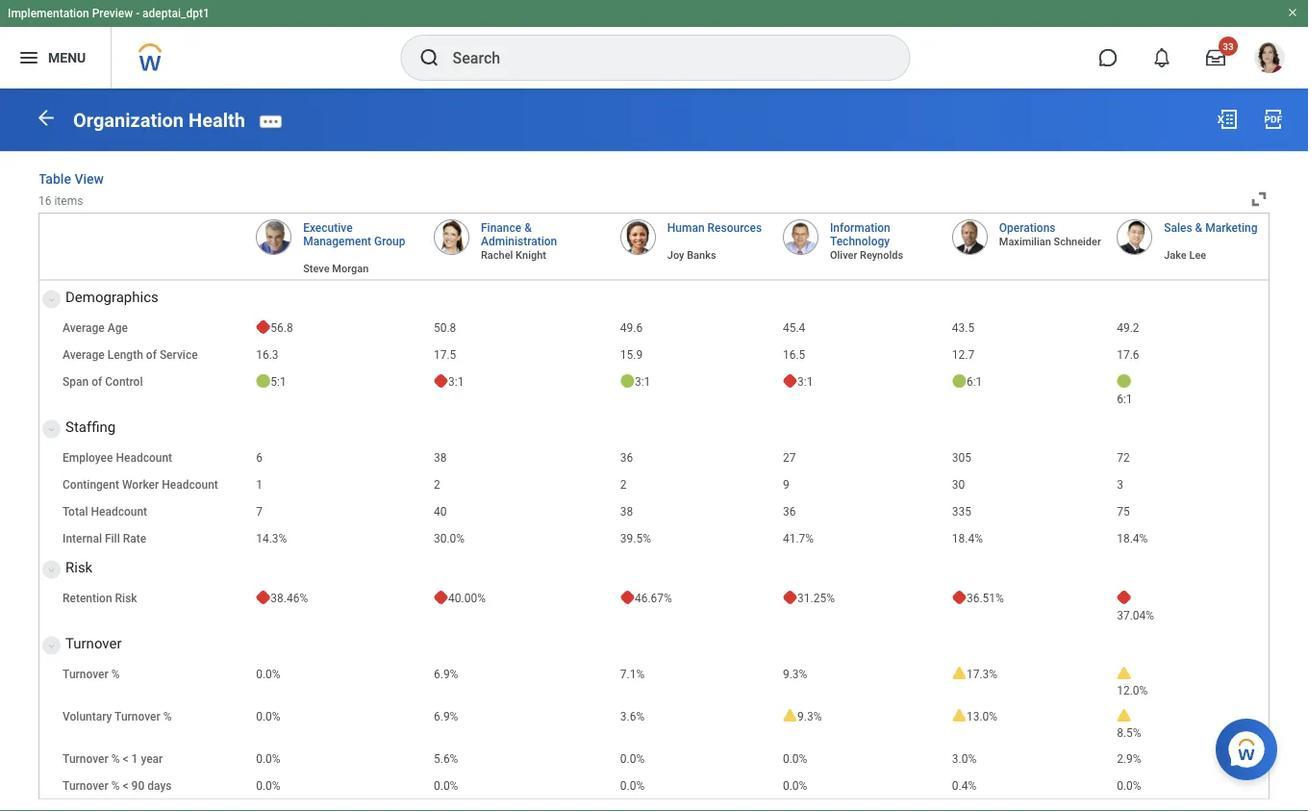 Task type: locate. For each thing, give the bounding box(es) containing it.
6.9% up 5.6%
[[434, 710, 458, 723]]

the flight risk for top talent in this organization is too high.  requires immediate attention. image up 17.3%
[[952, 590, 967, 605]]

1 horizontal spatial 6:1
[[1117, 392, 1133, 405]]

the voluntary turnover % for this organization is a bit high - please watch. image
[[783, 709, 798, 722], [952, 709, 967, 722], [1117, 709, 1132, 722]]

3
[[1117, 478, 1124, 491]]

1 vertical spatial 1
[[131, 752, 138, 765]]

6:1 down 17.6
[[1117, 392, 1133, 405]]

an average of 3 or less direct reports might mean that a management layer needs to be removed. element down 16.5 at right
[[783, 374, 937, 389]]

2 collapse image from the top
[[43, 559, 55, 582]]

0 horizontal spatial 36
[[620, 451, 633, 464]]

technology
[[830, 235, 890, 248]]

1 horizontal spatial the flight risk for top talent in this organization is too high.  requires immediate attention. image
[[783, 590, 798, 605]]

0 vertical spatial average
[[63, 321, 105, 334]]

% for turnover %
[[111, 667, 120, 681]]

0 horizontal spatial the flight risk for top talent in this organization is too high.  requires immediate attention. image
[[256, 590, 271, 605]]

turnover up turnover %
[[65, 635, 122, 651]]

average
[[63, 321, 105, 334], [63, 348, 105, 361]]

an average of 3 or less direct reports might mean that a management layer needs to be removed. element down 17.5
[[434, 374, 605, 389]]

1 the voluntary turnover % for this organization is a bit high - please watch. element from the left
[[783, 709, 937, 724]]

<
[[123, 752, 129, 765], [123, 779, 129, 792]]

1 < from the top
[[123, 752, 129, 765]]

risk
[[65, 559, 93, 575], [115, 591, 137, 605]]

1 3:1 from the left
[[448, 375, 464, 388]]

2
[[434, 478, 440, 491], [620, 478, 627, 491]]

17.5
[[434, 348, 456, 361]]

the voluntary turnover % for this organization is a bit high - please watch. image for 8.5%
[[1117, 709, 1132, 722]]

1 horizontal spatial the turnover percentage for this organization is a bit high. watch this. element
[[1117, 666, 1261, 698]]

0 horizontal spatial the voluntary turnover % for this organization is a bit high - please watch. image
[[783, 709, 798, 722]]

0 horizontal spatial &
[[525, 221, 532, 235]]

0 horizontal spatial an average of 3 or less direct reports might mean that a management layer needs to be removed. element
[[434, 374, 605, 389]]

voluntary turnover %
[[63, 710, 172, 723]]

an average of 4 - 9 direct reports is the right average. image down 17.6
[[1117, 374, 1132, 388]]

1 horizontal spatial the voluntary turnover % for this organization is a bit high - please watch. element
[[952, 709, 1102, 724]]

18.4% down 335
[[952, 532, 983, 545]]

0 horizontal spatial the voluntary turnover % for this organization is a bit high - please watch. element
[[783, 709, 937, 724]]

1 the voluntary turnover % for this organization is a bit high - please watch. image from the left
[[783, 709, 798, 722]]

1 horizontal spatial 2
[[620, 478, 627, 491]]

1 vertical spatial average
[[63, 348, 105, 361]]

16 items
[[38, 194, 83, 207]]

1 an average of 4 - 9 direct reports is the right average. element from the left
[[256, 374, 419, 389]]

6.9%
[[434, 667, 458, 681], [434, 710, 458, 723]]

the voluntary turnover % for this organization is a bit high - please watch. element
[[783, 709, 937, 724], [952, 709, 1102, 724], [1117, 709, 1261, 740]]

& inside the finance & administration
[[525, 221, 532, 235]]

the flight risk for top talent in this organization is too high.  requires immediate attention. element containing 36.51%
[[952, 590, 1102, 606]]

the turnover percentage for this organization is a bit high. watch this. element containing 12.0%
[[1117, 666, 1261, 698]]

the turnover percentage for this organization is a bit high. watch this. element
[[952, 666, 1102, 682], [1117, 666, 1261, 698]]

18.4% down 75
[[1117, 532, 1148, 545]]

oliver reynolds
[[830, 249, 904, 261]]

3 the flight risk for top talent in this organization is too high.  requires immediate attention. image from the left
[[952, 590, 967, 605]]

0 horizontal spatial an average of 4 - 9 direct reports is the right average. image
[[620, 374, 635, 388]]

6.9% down 40.00%
[[434, 667, 458, 681]]

average up span
[[63, 348, 105, 361]]

0 horizontal spatial 3:1
[[448, 375, 464, 388]]

& for sales
[[1196, 221, 1203, 235]]

1 collapse image from the top
[[43, 288, 55, 311]]

38 up 40
[[434, 451, 447, 464]]

0 horizontal spatial the flight risk for top talent in this organization is too high.  requires immediate attention. image
[[434, 590, 448, 605]]

0 horizontal spatial 6:1
[[967, 375, 983, 388]]

0 vertical spatial <
[[123, 752, 129, 765]]

span of control
[[63, 375, 143, 388]]

the voluntary turnover % for this organization is a bit high - please watch. element containing 13.0%
[[952, 709, 1102, 724]]

0 horizontal spatial risk
[[65, 559, 93, 575]]

0 horizontal spatial the turnover percentage for this organization is a bit high. watch this. image
[[952, 666, 967, 680]]

4 the flight risk for top talent in this organization is too high.  requires immediate attention. element from the left
[[783, 590, 937, 606]]

36 up 39.5%
[[620, 451, 633, 464]]

collapse image
[[43, 418, 55, 441], [43, 635, 55, 658]]

the flight risk for top talent in this organization is too high.  requires immediate attention. image down the 41.7% at the bottom of the page
[[783, 590, 798, 605]]

2 up 40
[[434, 478, 440, 491]]

&
[[525, 221, 532, 235], [1196, 221, 1203, 235]]

turnover % < 90 days
[[63, 779, 172, 792]]

profile logan mcneil image
[[1255, 42, 1285, 77]]

9.3%
[[783, 667, 808, 681], [798, 710, 822, 723]]

3:1
[[448, 375, 464, 388], [635, 375, 651, 388], [798, 375, 813, 388]]

36
[[620, 451, 633, 464], [783, 505, 796, 518]]

0 horizontal spatial 2
[[434, 478, 440, 491]]

2 the turnover percentage for this organization is a bit high. watch this. image from the left
[[1117, 666, 1132, 680]]

headcount right worker on the left bottom of page
[[162, 478, 218, 491]]

2 horizontal spatial the voluntary turnover % for this organization is a bit high - please watch. element
[[1117, 709, 1261, 740]]

18.4%
[[952, 532, 983, 545], [1117, 532, 1148, 545]]

< left 90
[[123, 779, 129, 792]]

30.0%
[[434, 532, 465, 545]]

3 the voluntary turnover % for this organization is a bit high - please watch. image from the left
[[1117, 709, 1132, 722]]

0 vertical spatial headcount
[[116, 451, 172, 464]]

2 the flight risk for top talent in this organization is too high.  requires immediate attention. image from the left
[[620, 590, 635, 605]]

2 6.9% from the top
[[434, 710, 458, 723]]

the flight risk for top talent in this organization is too high.  requires immediate attention. image
[[434, 590, 448, 605], [783, 590, 798, 605], [1117, 590, 1132, 605]]

average left "age"
[[63, 321, 105, 334]]

search image
[[418, 46, 441, 69]]

36 down 9
[[783, 505, 796, 518]]

1 an average of 3 or less direct reports might mean that a management layer needs to be removed. element from the left
[[434, 374, 605, 389]]

2 horizontal spatial an average of 4 - 9 direct reports is the right average. image
[[1117, 374, 1132, 388]]

organization health
[[73, 109, 245, 132]]

2 average from the top
[[63, 348, 105, 361]]

justify image
[[17, 46, 40, 69]]

0.4%
[[952, 779, 977, 792]]

joy
[[668, 249, 685, 261]]

1 horizontal spatial 3:1
[[635, 375, 651, 388]]

total
[[63, 505, 88, 518]]

finance & administration link
[[481, 218, 557, 248]]

2 & from the left
[[1196, 221, 1203, 235]]

1 vertical spatial 9.3%
[[798, 710, 822, 723]]

1 up the 7
[[256, 478, 263, 491]]

% left 90
[[111, 779, 120, 792]]

0 vertical spatial 6.9%
[[434, 667, 458, 681]]

2 up 39.5%
[[620, 478, 627, 491]]

2 the voluntary turnover % for this organization is a bit high - please watch. element from the left
[[952, 709, 1102, 724]]

health
[[189, 109, 245, 132]]

an average of 4 - 9 direct reports is the right average. element
[[256, 374, 419, 389], [620, 374, 768, 389], [952, 374, 1102, 389], [1117, 374, 1261, 407]]

1 vertical spatial 38
[[620, 505, 633, 518]]

an average of 4 - 9 direct reports is the right average. element down 15.9
[[620, 374, 768, 389]]

0.0%
[[256, 667, 281, 681], [256, 710, 281, 723], [256, 752, 281, 765], [620, 752, 645, 765], [783, 752, 808, 765], [256, 779, 281, 792], [434, 779, 458, 792], [620, 779, 645, 792], [783, 779, 808, 792], [1117, 779, 1142, 792]]

1 vertical spatial 36
[[783, 505, 796, 518]]

& right sales
[[1196, 221, 1203, 235]]

1 horizontal spatial risk
[[115, 591, 137, 605]]

305
[[952, 451, 972, 464]]

of right span
[[92, 375, 102, 388]]

items
[[54, 194, 83, 207]]

an average of 4 - 9 direct reports is the right average. image down 15.9
[[620, 374, 635, 388]]

1 vertical spatial collapse image
[[43, 635, 55, 658]]

0 horizontal spatial 18.4%
[[952, 532, 983, 545]]

& right finance
[[525, 221, 532, 235]]

the flight risk for top talent in this organization is too high.  requires immediate attention. image
[[256, 590, 271, 605], [620, 590, 635, 605], [952, 590, 967, 605]]

the flight risk for top talent in this organization is too high.  requires immediate attention. image for 40.00%
[[434, 590, 448, 605]]

1 horizontal spatial 1
[[256, 478, 263, 491]]

retention risk
[[63, 591, 137, 605]]

collapse image for risk
[[43, 559, 55, 582]]

1 the flight risk for top talent in this organization is too high.  requires immediate attention. element from the left
[[256, 590, 419, 606]]

the voluntary turnover % for this organization is a bit high - please watch. element containing 8.5%
[[1117, 709, 1261, 740]]

3 the flight risk for top talent in this organization is too high.  requires immediate attention. element from the left
[[620, 590, 768, 606]]

2 horizontal spatial 3:1
[[798, 375, 813, 388]]

1 18.4% from the left
[[952, 532, 983, 545]]

worker
[[122, 478, 159, 491]]

3 an average of 4 - 9 direct reports is the right average. element from the left
[[952, 374, 1102, 389]]

3 an average of 4 - 9 direct reports is the right average. image from the left
[[1117, 374, 1132, 388]]

1 horizontal spatial &
[[1196, 221, 1203, 235]]

contingent
[[63, 478, 119, 491]]

the turnover percentage for this organization is a bit high. watch this. image up "13.0%"
[[952, 666, 967, 680]]

the turnover percentage for this organization is a bit high. watch this. element up "13.0%"
[[952, 666, 1102, 682]]

fill
[[105, 532, 120, 545]]

5:1
[[271, 375, 286, 388]]

3:1 down 17.5
[[448, 375, 464, 388]]

1 the turnover percentage for this organization is a bit high. watch this. image from the left
[[952, 666, 967, 680]]

49.6
[[620, 321, 643, 334]]

1 horizontal spatial the voluntary turnover % for this organization is a bit high - please watch. image
[[952, 709, 967, 722]]

1 left year
[[131, 752, 138, 765]]

5 the flight risk for top talent in this organization is too high.  requires immediate attention. element from the left
[[952, 590, 1102, 606]]

1 horizontal spatial of
[[146, 348, 157, 361]]

1 vertical spatial collapse image
[[43, 559, 55, 582]]

2 the turnover percentage for this organization is a bit high. watch this. element from the left
[[1117, 666, 1261, 698]]

inbox large image
[[1207, 48, 1226, 67]]

8.5%
[[1117, 726, 1142, 739]]

1 horizontal spatial an average of 4 - 9 direct reports is the right average. image
[[952, 374, 967, 388]]

1 & from the left
[[525, 221, 532, 235]]

1 vertical spatial headcount
[[162, 478, 218, 491]]

0 vertical spatial 36
[[620, 451, 633, 464]]

average for average length of service
[[63, 348, 105, 361]]

1 vertical spatial 6:1
[[1117, 392, 1133, 405]]

2 the voluntary turnover % for this organization is a bit high - please watch. image from the left
[[952, 709, 967, 722]]

1 6.9% from the top
[[434, 667, 458, 681]]

the flight risk for top talent in this organization is too high.  requires immediate attention. image down 30.0%
[[434, 590, 448, 605]]

33
[[1223, 40, 1234, 52]]

2 collapse image from the top
[[43, 635, 55, 658]]

6 the flight risk for top talent in this organization is too high.  requires immediate attention. element from the left
[[1117, 590, 1261, 623]]

16
[[38, 194, 51, 207]]

1 vertical spatial <
[[123, 779, 129, 792]]

turnover down turnover % < 1 year
[[63, 779, 108, 792]]

3 the flight risk for top talent in this organization is too high.  requires immediate attention. image from the left
[[1117, 590, 1132, 605]]

1 vertical spatial of
[[92, 375, 102, 388]]

75
[[1117, 505, 1130, 518]]

export to excel image
[[1216, 108, 1239, 131]]

90
[[131, 779, 145, 792]]

< left year
[[123, 752, 129, 765]]

implementation preview -   adeptai_dpt1
[[8, 7, 210, 20]]

previous page image
[[35, 106, 58, 130]]

the turnover percentage for this organization is a bit high. watch this. element containing 17.3%
[[952, 666, 1102, 682]]

1 vertical spatial 6.9%
[[434, 710, 458, 723]]

an average of 4 - 9 direct reports is the right average. element down 17.6
[[1117, 374, 1261, 407]]

menu button
[[0, 27, 111, 89]]

49.2
[[1117, 321, 1140, 334]]

2 an average of 4 - 9 direct reports is the right average. element from the left
[[620, 374, 768, 389]]

36.51%
[[967, 591, 1004, 605]]

control
[[105, 375, 143, 388]]

oliver
[[830, 249, 858, 261]]

41.7%
[[783, 532, 814, 545]]

average age
[[63, 321, 128, 334]]

the flight risk for top talent in this organization is too high.  requires immediate attention. element containing 46.67%
[[620, 590, 768, 606]]

sales & marketing
[[1164, 221, 1258, 235]]

6.9% for 7.1%
[[434, 667, 458, 681]]

2 < from the top
[[123, 779, 129, 792]]

the voluntary turnover % for this organization is a bit high - please watch. image for 9.3%
[[783, 709, 798, 722]]

an average of 4 - 9 direct reports is the right average. image
[[620, 374, 635, 388], [952, 374, 967, 388], [1117, 374, 1132, 388]]

Search Workday  search field
[[453, 37, 870, 79]]

turnover %
[[63, 667, 120, 681]]

risk right "retention"
[[115, 591, 137, 605]]

year
[[141, 752, 163, 765]]

2 vertical spatial headcount
[[91, 505, 147, 518]]

headcount up fill
[[91, 505, 147, 518]]

& for finance
[[525, 221, 532, 235]]

finance
[[481, 221, 522, 235]]

1 horizontal spatial 36
[[783, 505, 796, 518]]

rachel
[[481, 249, 513, 261]]

turnover up year
[[115, 710, 160, 723]]

an average of 3 or less direct reports might mean that a management layer needs to be removed. image
[[783, 374, 798, 388]]

the turnover percentage for this organization is a bit high. watch this. image up the 12.0%
[[1117, 666, 1132, 680]]

headcount
[[116, 451, 172, 464], [162, 478, 218, 491], [91, 505, 147, 518]]

-
[[136, 7, 140, 20]]

2 horizontal spatial the flight risk for top talent in this organization is too high.  requires immediate attention. image
[[952, 590, 967, 605]]

3:1 inside 'an average of 4 - 9 direct reports is the right average.' element
[[635, 375, 651, 388]]

demographics
[[65, 288, 159, 305]]

1 vertical spatial risk
[[115, 591, 137, 605]]

schneider
[[1054, 236, 1102, 248]]

table view button
[[38, 170, 104, 189]]

turnover up turnover % < 90 days
[[63, 752, 108, 765]]

0 horizontal spatial 38
[[434, 451, 447, 464]]

view printable version (pdf) image
[[1262, 108, 1285, 131]]

72
[[1117, 451, 1130, 464]]

risk down internal
[[65, 559, 93, 575]]

an average of 3 or less direct reports might mean that a management layer needs to be removed. element
[[434, 374, 605, 389], [783, 374, 937, 389]]

6:1 down 12.7
[[967, 375, 983, 388]]

2 horizontal spatial the flight risk for top talent in this organization is too high.  requires immediate attention. image
[[1117, 590, 1132, 605]]

the flight risk for top talent in this organization is too high.  requires immediate attention. image up 37.04%
[[1117, 590, 1132, 605]]

0 horizontal spatial of
[[92, 375, 102, 388]]

retention
[[63, 591, 112, 605]]

0 horizontal spatial 1
[[131, 752, 138, 765]]

an average of 4 - 9 direct reports is the right average. element down 16.3
[[256, 374, 419, 389]]

the flight risk for top talent in this organization is too high.  requires immediate attention. element containing 40.00%
[[434, 590, 605, 606]]

2 horizontal spatial the voluntary turnover % for this organization is a bit high - please watch. image
[[1117, 709, 1132, 722]]

turnover
[[65, 635, 122, 651], [63, 667, 108, 681], [115, 710, 160, 723], [63, 752, 108, 765], [63, 779, 108, 792]]

1 horizontal spatial the turnover percentage for this organization is a bit high. watch this. image
[[1117, 666, 1132, 680]]

1 the flight risk for top talent in this organization is too high.  requires immediate attention. image from the left
[[256, 590, 271, 605]]

0 vertical spatial risk
[[65, 559, 93, 575]]

1 the flight risk for top talent in this organization is too high.  requires immediate attention. image from the left
[[434, 590, 448, 605]]

1 horizontal spatial the flight risk for top talent in this organization is too high.  requires immediate attention. image
[[620, 590, 635, 605]]

turnover up voluntary
[[63, 667, 108, 681]]

1 collapse image from the top
[[43, 418, 55, 441]]

2 3:1 from the left
[[635, 375, 651, 388]]

length
[[108, 348, 143, 361]]

2 an average of 4 - 9 direct reports is the right average. image from the left
[[952, 374, 967, 388]]

employee
[[63, 451, 113, 464]]

2 the flight risk for top talent in this organization is too high.  requires immediate attention. image from the left
[[783, 590, 798, 605]]

the turnover percentage for this organization is a bit high. watch this. image
[[952, 666, 967, 680], [1117, 666, 1132, 680]]

0 vertical spatial 6:1
[[967, 375, 983, 388]]

38 up 39.5%
[[620, 505, 633, 518]]

0 horizontal spatial the turnover percentage for this organization is a bit high. watch this. element
[[952, 666, 1102, 682]]

0 vertical spatial 1
[[256, 478, 263, 491]]

headcount for employee headcount
[[116, 451, 172, 464]]

menu
[[48, 50, 86, 66]]

an average of 4 - 9 direct reports is the right average. image down 12.7
[[952, 374, 967, 388]]

employee headcount
[[63, 451, 172, 464]]

maximilian
[[1000, 236, 1051, 248]]

marketing
[[1206, 221, 1258, 235]]

0 vertical spatial collapse image
[[43, 288, 55, 311]]

an average of 4 - 9 direct reports is the right average. element down 12.7
[[952, 374, 1102, 389]]

turnover for turnover
[[65, 635, 122, 651]]

the flight risk for top talent in this organization is too high.  requires immediate attention. image down 14.3%
[[256, 590, 271, 605]]

1 2 from the left
[[434, 478, 440, 491]]

organization health link
[[73, 109, 245, 132]]

1 horizontal spatial 18.4%
[[1117, 532, 1148, 545]]

3:1 down 16.5 at right
[[798, 375, 813, 388]]

jake lee
[[1164, 249, 1207, 261]]

40.00%
[[448, 591, 486, 605]]

2 the flight risk for top talent in this organization is too high.  requires immediate attention. element from the left
[[434, 590, 605, 606]]

% up voluntary turnover %
[[111, 667, 120, 681]]

1 average from the top
[[63, 321, 105, 334]]

the flight risk for top talent in this organization is too high.  requires immediate attention. image down 39.5%
[[620, 590, 635, 605]]

3:1 down 15.9
[[635, 375, 651, 388]]

0 vertical spatial collapse image
[[43, 418, 55, 441]]

the flight risk for top talent in this organization is too high.  requires immediate attention. element
[[256, 590, 419, 606], [434, 590, 605, 606], [620, 590, 768, 606], [783, 590, 937, 606], [952, 590, 1102, 606], [1117, 590, 1261, 623]]

3 the voluntary turnover % for this organization is a bit high - please watch. element from the left
[[1117, 709, 1261, 740]]

of right length
[[146, 348, 157, 361]]

3 3:1 from the left
[[798, 375, 813, 388]]

the turnover percentage for this organization is a bit high. watch this. element up 8.5%
[[1117, 666, 1261, 698]]

% up turnover % < 90 days
[[111, 752, 120, 765]]

headcount up worker on the left bottom of page
[[116, 451, 172, 464]]

steve
[[303, 263, 330, 275]]

37.04%
[[1117, 609, 1155, 622]]

1 horizontal spatial an average of 3 or less direct reports might mean that a management layer needs to be removed. element
[[783, 374, 937, 389]]

jake
[[1164, 249, 1187, 261]]

1 the turnover percentage for this organization is a bit high. watch this. element from the left
[[952, 666, 1102, 682]]

collapse image
[[43, 288, 55, 311], [43, 559, 55, 582]]



Task type: vqa. For each thing, say whether or not it's contained in the screenshot.
the "75"
yes



Task type: describe. For each thing, give the bounding box(es) containing it.
27
[[783, 451, 796, 464]]

an average of 4 - 9 direct reports is the right average. element containing 5:1
[[256, 374, 419, 389]]

3:1 for an average of 3 or less direct reports might mean that a management layer needs to be removed. icon at the top
[[798, 375, 813, 388]]

information
[[830, 221, 891, 235]]

the flight risk for top talent in this organization is too high.  requires immediate attention. image for 37.04%
[[1117, 590, 1132, 605]]

the flight risk for top talent in this organization is too high.  requires immediate attention. image for 36.51%
[[952, 590, 967, 605]]

steve morgan
[[303, 263, 369, 275]]

headcount for total headcount
[[91, 505, 147, 518]]

31.25%
[[798, 591, 835, 605]]

< for 1
[[123, 752, 129, 765]]

turnover for turnover % < 1 year
[[63, 752, 108, 765]]

preview
[[92, 7, 133, 20]]

operations
[[1000, 221, 1056, 235]]

< for 90
[[123, 779, 129, 792]]

335
[[952, 505, 972, 518]]

2 2 from the left
[[620, 478, 627, 491]]

the turnover percentage for this organization is a bit high. watch this. image for 17.3%
[[952, 666, 967, 680]]

organization
[[73, 109, 184, 132]]

% for turnover % < 90 days
[[111, 779, 120, 792]]

average for average age
[[63, 321, 105, 334]]

view
[[74, 171, 104, 187]]

14.3%
[[256, 532, 287, 545]]

9.3% inside the voluntary turnover % for this organization is a bit high - please watch. element
[[798, 710, 822, 723]]

7
[[256, 505, 263, 518]]

16.3
[[256, 348, 279, 361]]

fullscreen image
[[1249, 189, 1270, 210]]

days
[[147, 779, 172, 792]]

banks
[[687, 249, 716, 261]]

the voluntary turnover % for this organization is a bit high - please watch. image for 13.0%
[[952, 709, 967, 722]]

6
[[256, 451, 263, 464]]

menu banner
[[0, 0, 1309, 89]]

table
[[38, 171, 71, 187]]

maximilian schneider
[[1000, 236, 1102, 248]]

human resources link
[[668, 218, 762, 235]]

50.8
[[434, 321, 456, 334]]

turnover for turnover %
[[63, 667, 108, 681]]

knight
[[516, 249, 547, 261]]

an average of 4 - 9 direct reports is the right average. element containing 3:1
[[620, 374, 768, 389]]

information technology
[[830, 221, 891, 248]]

17.6
[[1117, 348, 1140, 361]]

0 vertical spatial of
[[146, 348, 157, 361]]

human
[[668, 221, 705, 235]]

1 an average of 4 - 9 direct reports is the right average. image from the left
[[620, 374, 635, 388]]

5.6%
[[434, 752, 458, 765]]

resources
[[708, 221, 762, 235]]

collapse image for demographics
[[43, 288, 55, 311]]

2 an average of 3 or less direct reports might mean that a management layer needs to be removed. element from the left
[[783, 374, 937, 389]]

% up days
[[163, 710, 172, 723]]

2 18.4% from the left
[[1117, 532, 1148, 545]]

executive management group link
[[303, 218, 406, 248]]

human resources
[[668, 221, 762, 235]]

3:1 for an average of 3 or less direct reports might mean that a management layer needs to be removed. image
[[448, 375, 464, 388]]

the voluntary turnover % for this organization is a bit high - please watch. element containing 9.3%
[[783, 709, 937, 724]]

3.6%
[[620, 710, 645, 723]]

the flight risk for top talent in this organization is too high.  requires immediate attention. image for 31.25%
[[783, 590, 798, 605]]

the flight risk for top talent in this organization is too high.  requires immediate attention. image for 38.46%
[[256, 590, 271, 605]]

operations link
[[1000, 218, 1056, 235]]

executive management group
[[303, 221, 406, 248]]

the flight risk for top talent in this organization is too high.  requires immediate attention. element containing 31.25%
[[783, 590, 937, 606]]

33 button
[[1195, 37, 1238, 79]]

span
[[63, 375, 89, 388]]

voluntary
[[63, 710, 112, 723]]

table view
[[38, 171, 104, 187]]

total headcount
[[63, 505, 147, 518]]

0 vertical spatial 9.3%
[[783, 667, 808, 681]]

group
[[374, 235, 406, 248]]

the flight risk for top talent in this organization is too high.  requires immediate attention. image for 46.67%
[[620, 590, 635, 605]]

sales
[[1164, 221, 1193, 235]]

adeptai_dpt1
[[142, 7, 210, 20]]

the flight risk for top talent in this organization is too high.  requires immediate attention. element containing 37.04%
[[1117, 590, 1261, 623]]

46.67%
[[635, 591, 672, 605]]

turnover for turnover % < 90 days
[[63, 779, 108, 792]]

morgan
[[332, 263, 369, 275]]

the flight risk for top talent in this organization is too high.  requires immediate attention. element containing 38.46%
[[256, 590, 419, 606]]

rate
[[123, 532, 146, 545]]

4 an average of 4 - 9 direct reports is the right average. element from the left
[[1117, 374, 1261, 407]]

average length of service
[[63, 348, 198, 361]]

16.5
[[783, 348, 806, 361]]

6:1 for 1st an average of 4 - 9 direct reports is the right average. image from right
[[1117, 392, 1133, 405]]

the turnover percentage for this organization is a bit high. watch this. image for 12.0%
[[1117, 666, 1132, 680]]

notifications large image
[[1153, 48, 1172, 67]]

an average of 3 or less direct reports might mean that a management layer needs to be removed. image
[[434, 374, 448, 388]]

internal
[[63, 532, 102, 545]]

30
[[952, 478, 965, 491]]

39.5%
[[620, 532, 651, 545]]

administration
[[481, 235, 557, 248]]

3:1 for first an average of 4 - 9 direct reports is the right average. image
[[635, 375, 651, 388]]

reynolds
[[860, 249, 904, 261]]

1 horizontal spatial 38
[[620, 505, 633, 518]]

finance & administration
[[481, 221, 557, 248]]

sales & marketing link
[[1164, 218, 1258, 235]]

internal fill rate
[[63, 532, 146, 545]]

15.9
[[620, 348, 643, 361]]

executive
[[303, 221, 353, 235]]

% for turnover % < 1 year
[[111, 752, 120, 765]]

17.3%
[[967, 667, 998, 681]]

6.9% for 3.6%
[[434, 710, 458, 723]]

0 vertical spatial 38
[[434, 451, 447, 464]]

management
[[303, 235, 372, 248]]

contingent worker headcount
[[63, 478, 218, 491]]

12.7
[[952, 348, 975, 361]]

an average of 4 - 9 direct reports is the right average. image
[[256, 374, 271, 388]]

12.0%
[[1117, 683, 1148, 697]]

13.0%
[[967, 710, 998, 723]]

collapse image for turnover
[[43, 635, 55, 658]]

6:1 for second an average of 4 - 9 direct reports is the right average. image
[[967, 375, 983, 388]]

9
[[783, 478, 790, 491]]

2.9%
[[1117, 752, 1142, 765]]

implementation
[[8, 7, 89, 20]]

joy banks
[[668, 249, 716, 261]]

collapse image for staffing
[[43, 418, 55, 441]]

56.8
[[271, 321, 293, 334]]

organization health main content
[[0, 89, 1309, 811]]

close environment banner image
[[1287, 7, 1299, 18]]

rachel knight
[[481, 249, 547, 261]]



